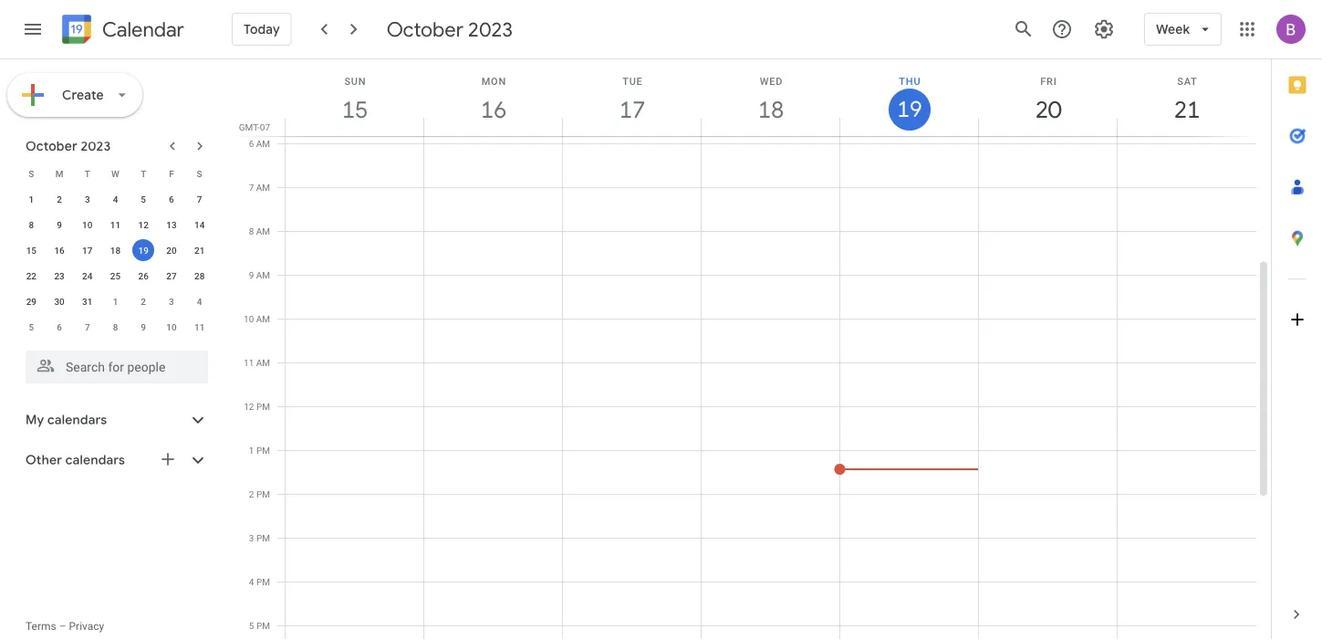 Task type: vqa. For each thing, say whether or not it's contained in the screenshot.


Task type: locate. For each thing, give the bounding box(es) containing it.
15 up 22
[[26, 245, 37, 256]]

6 am from the top
[[256, 357, 270, 368]]

3 up november 10 element
[[169, 296, 174, 307]]

16 inside mon 16
[[480, 94, 506, 125]]

7 inside grid
[[249, 182, 254, 193]]

my calendars button
[[4, 405, 226, 435]]

am for 6 am
[[256, 138, 270, 149]]

25
[[110, 270, 121, 281]]

6 down f
[[169, 194, 174, 205]]

25 element
[[105, 265, 126, 287]]

2 vertical spatial 6
[[57, 321, 62, 332]]

october 2023 up mon at the top left of page
[[387, 16, 513, 42]]

11 inside grid
[[244, 357, 254, 368]]

18
[[757, 94, 783, 125], [110, 245, 121, 256]]

am up 12 pm on the bottom of the page
[[256, 357, 270, 368]]

15 link
[[334, 89, 376, 131]]

11 down november 4 'element'
[[194, 321, 205, 332]]

1 vertical spatial 21
[[194, 245, 205, 256]]

pm for 5 pm
[[257, 620, 270, 631]]

0 horizontal spatial 6
[[57, 321, 62, 332]]

9 down november 2 element
[[141, 321, 146, 332]]

sun
[[345, 75, 366, 87]]

sun 15
[[341, 75, 367, 125]]

2 vertical spatial 11
[[244, 357, 254, 368]]

pm down 1 pm
[[257, 488, 270, 499]]

2 down "26" element
[[141, 296, 146, 307]]

pm down 4 pm
[[257, 620, 270, 631]]

14 element
[[189, 214, 211, 236]]

10 element
[[76, 214, 98, 236]]

21
[[1174, 94, 1200, 125], [194, 245, 205, 256]]

1 horizontal spatial 21
[[1174, 94, 1200, 125]]

am for 8 am
[[256, 226, 270, 236]]

calendars up other calendars
[[47, 412, 107, 428]]

tab list
[[1273, 59, 1323, 589]]

1 horizontal spatial 4
[[197, 296, 202, 307]]

18 down wed
[[757, 94, 783, 125]]

12 down 11 am
[[244, 401, 254, 412]]

2023
[[468, 16, 513, 42], [81, 138, 111, 154]]

0 vertical spatial 7
[[249, 182, 254, 193]]

calendars inside dropdown button
[[65, 452, 125, 468]]

terms – privacy
[[26, 620, 104, 633]]

0 vertical spatial 6
[[249, 138, 254, 149]]

w
[[111, 168, 120, 179]]

2 horizontal spatial 8
[[249, 226, 254, 236]]

1 vertical spatial 2023
[[81, 138, 111, 154]]

9
[[57, 219, 62, 230], [249, 269, 254, 280], [141, 321, 146, 332]]

calendar
[[102, 17, 184, 42]]

0 vertical spatial 12
[[138, 219, 149, 230]]

6 pm from the top
[[257, 620, 270, 631]]

october 2023 up m
[[26, 138, 111, 154]]

10 down november 3 element
[[166, 321, 177, 332]]

8 up 15 element
[[29, 219, 34, 230]]

calendars down my calendars dropdown button
[[65, 452, 125, 468]]

2
[[57, 194, 62, 205], [141, 296, 146, 307], [249, 488, 254, 499]]

19 link
[[889, 89, 931, 131]]

1 inside november 1 element
[[113, 296, 118, 307]]

6 inside grid
[[249, 138, 254, 149]]

calendar heading
[[99, 17, 184, 42]]

5 am from the top
[[256, 313, 270, 324]]

october 2023
[[387, 16, 513, 42], [26, 138, 111, 154]]

1 horizontal spatial october 2023
[[387, 16, 513, 42]]

0 horizontal spatial 20
[[166, 245, 177, 256]]

1 horizontal spatial 12
[[244, 401, 254, 412]]

main drawer image
[[22, 18, 44, 40]]

1 for november 1 element
[[113, 296, 118, 307]]

november 11 element
[[189, 316, 211, 338]]

18 element
[[105, 239, 126, 261]]

3 row from the top
[[17, 212, 214, 237]]

17 down tue
[[618, 94, 645, 125]]

calendars
[[47, 412, 107, 428], [65, 452, 125, 468]]

2 horizontal spatial 6
[[249, 138, 254, 149]]

16
[[480, 94, 506, 125], [54, 245, 65, 256]]

grid
[[234, 59, 1272, 640]]

6 down 30 element
[[57, 321, 62, 332]]

0 vertical spatial 17
[[618, 94, 645, 125]]

12
[[138, 219, 149, 230], [244, 401, 254, 412]]

1 pm from the top
[[257, 401, 270, 412]]

1 horizontal spatial 18
[[757, 94, 783, 125]]

7 down 31 element
[[85, 321, 90, 332]]

t
[[85, 168, 90, 179], [141, 168, 146, 179]]

9 for 9 am
[[249, 269, 254, 280]]

1 row from the top
[[17, 161, 214, 186]]

november 5 element
[[20, 316, 42, 338]]

1 vertical spatial 9
[[249, 269, 254, 280]]

30
[[54, 296, 65, 307]]

wed 18
[[757, 75, 783, 125]]

4 inside 'element'
[[197, 296, 202, 307]]

3
[[85, 194, 90, 205], [169, 296, 174, 307], [249, 532, 254, 543]]

17 column header
[[562, 59, 702, 136]]

pm
[[257, 401, 270, 412], [257, 445, 270, 456], [257, 488, 270, 499], [257, 532, 270, 543], [257, 576, 270, 587], [257, 620, 270, 631]]

0 horizontal spatial october
[[26, 138, 78, 154]]

1 vertical spatial 2
[[141, 296, 146, 307]]

0 vertical spatial 18
[[757, 94, 783, 125]]

0 vertical spatial 3
[[85, 194, 90, 205]]

1 vertical spatial 7
[[197, 194, 202, 205]]

6 row from the top
[[17, 289, 214, 314]]

11 am
[[244, 357, 270, 368]]

1 vertical spatial 19
[[138, 245, 149, 256]]

3 down 2 pm at the bottom left of page
[[249, 532, 254, 543]]

5 inside grid
[[249, 620, 254, 631]]

7 am
[[249, 182, 270, 193]]

3 pm from the top
[[257, 488, 270, 499]]

19 cell
[[130, 237, 158, 263]]

5 row from the top
[[17, 263, 214, 289]]

8 am
[[249, 226, 270, 236]]

1 horizontal spatial 7
[[197, 194, 202, 205]]

november 3 element
[[161, 290, 183, 312]]

8 down november 1 element
[[113, 321, 118, 332]]

week button
[[1145, 7, 1222, 51]]

0 horizontal spatial 12
[[138, 219, 149, 230]]

2 vertical spatial 7
[[85, 321, 90, 332]]

row down 18 element
[[17, 263, 214, 289]]

20 link
[[1028, 89, 1070, 131]]

1 vertical spatial 3
[[169, 296, 174, 307]]

10 inside grid
[[244, 313, 254, 324]]

24 element
[[76, 265, 98, 287]]

2 vertical spatial 1
[[249, 445, 254, 456]]

m
[[55, 168, 63, 179]]

0 horizontal spatial 11
[[110, 219, 121, 230]]

1 vertical spatial october 2023
[[26, 138, 111, 154]]

1 horizontal spatial 3
[[169, 296, 174, 307]]

2 vertical spatial 3
[[249, 532, 254, 543]]

s left m
[[29, 168, 34, 179]]

2 horizontal spatial 4
[[249, 576, 254, 587]]

row down w at the top of the page
[[17, 186, 214, 212]]

0 vertical spatial 16
[[480, 94, 506, 125]]

0 vertical spatial 2023
[[468, 16, 513, 42]]

s right f
[[197, 168, 202, 179]]

4 pm from the top
[[257, 532, 270, 543]]

6 down gmt-
[[249, 138, 254, 149]]

12 up 19, today element
[[138, 219, 149, 230]]

15 element
[[20, 239, 42, 261]]

today
[[244, 21, 280, 37]]

row group containing 1
[[17, 186, 214, 340]]

0 vertical spatial 9
[[57, 219, 62, 230]]

9 inside grid
[[249, 269, 254, 280]]

1 horizontal spatial 11
[[194, 321, 205, 332]]

1 vertical spatial 5
[[29, 321, 34, 332]]

2 horizontal spatial 3
[[249, 532, 254, 543]]

0 horizontal spatial 15
[[26, 245, 37, 256]]

2 horizontal spatial 2
[[249, 488, 254, 499]]

18 up 25
[[110, 245, 121, 256]]

1 vertical spatial 17
[[82, 245, 93, 256]]

0 horizontal spatial 18
[[110, 245, 121, 256]]

1 horizontal spatial 2023
[[468, 16, 513, 42]]

19 down thu
[[897, 95, 922, 124]]

17
[[618, 94, 645, 125], [82, 245, 93, 256]]

1 horizontal spatial 2
[[141, 296, 146, 307]]

None search field
[[0, 343, 226, 383]]

15 down sun
[[341, 94, 367, 125]]

18 column header
[[701, 59, 841, 136]]

2023 up mon at the top left of page
[[468, 16, 513, 42]]

1 vertical spatial october
[[26, 138, 78, 154]]

1 horizontal spatial 10
[[166, 321, 177, 332]]

1 inside grid
[[249, 445, 254, 456]]

calendars inside dropdown button
[[47, 412, 107, 428]]

1 vertical spatial 16
[[54, 245, 65, 256]]

9 up 10 am
[[249, 269, 254, 280]]

4 am from the top
[[256, 269, 270, 280]]

21 down 14
[[194, 245, 205, 256]]

30 element
[[48, 290, 70, 312]]

10
[[82, 219, 93, 230], [244, 313, 254, 324], [166, 321, 177, 332]]

1 horizontal spatial t
[[141, 168, 146, 179]]

28 element
[[189, 265, 211, 287]]

7
[[249, 182, 254, 193], [197, 194, 202, 205], [85, 321, 90, 332]]

2 pm
[[249, 488, 270, 499]]

november 7 element
[[76, 316, 98, 338]]

2 row from the top
[[17, 186, 214, 212]]

11 down 10 am
[[244, 357, 254, 368]]

1 horizontal spatial 8
[[113, 321, 118, 332]]

4 row from the top
[[17, 237, 214, 263]]

2 horizontal spatial 9
[[249, 269, 254, 280]]

18 inside row
[[110, 245, 121, 256]]

3 for 3 pm
[[249, 532, 254, 543]]

5 down 4 pm
[[249, 620, 254, 631]]

16 element
[[48, 239, 70, 261]]

12 inside row
[[138, 219, 149, 230]]

1 up 15 element
[[29, 194, 34, 205]]

1 am from the top
[[256, 138, 270, 149]]

17 inside column header
[[618, 94, 645, 125]]

1 down 12 pm on the bottom of the page
[[249, 445, 254, 456]]

0 vertical spatial 4
[[113, 194, 118, 205]]

6
[[249, 138, 254, 149], [169, 194, 174, 205], [57, 321, 62, 332]]

pm for 3 pm
[[257, 532, 270, 543]]

wed
[[760, 75, 783, 87]]

row up 11 element
[[17, 161, 214, 186]]

21 link
[[1167, 89, 1209, 131]]

11 up 18 element
[[110, 219, 121, 230]]

0 horizontal spatial 1
[[29, 194, 34, 205]]

2 vertical spatial 4
[[249, 576, 254, 587]]

0 vertical spatial 2
[[57, 194, 62, 205]]

create
[[62, 87, 104, 103]]

t left f
[[141, 168, 146, 179]]

0 horizontal spatial 3
[[85, 194, 90, 205]]

october
[[387, 16, 464, 42], [26, 138, 78, 154]]

19 inside cell
[[138, 245, 149, 256]]

4 up 5 pm
[[249, 576, 254, 587]]

2 vertical spatial 5
[[249, 620, 254, 631]]

1 pm
[[249, 445, 270, 456]]

5 pm from the top
[[257, 576, 270, 587]]

0 vertical spatial 21
[[1174, 94, 1200, 125]]

4
[[113, 194, 118, 205], [197, 296, 202, 307], [249, 576, 254, 587]]

2 horizontal spatial 10
[[244, 313, 254, 324]]

0 horizontal spatial 2
[[57, 194, 62, 205]]

pm up 2 pm at the bottom left of page
[[257, 445, 270, 456]]

pm down 2 pm at the bottom left of page
[[257, 532, 270, 543]]

2 vertical spatial 9
[[141, 321, 146, 332]]

1 vertical spatial 15
[[26, 245, 37, 256]]

0 horizontal spatial october 2023
[[26, 138, 111, 154]]

15
[[341, 94, 367, 125], [26, 245, 37, 256]]

1 horizontal spatial 16
[[480, 94, 506, 125]]

am for 11 am
[[256, 357, 270, 368]]

row group
[[17, 186, 214, 340]]

1 horizontal spatial 17
[[618, 94, 645, 125]]

1 horizontal spatial 15
[[341, 94, 367, 125]]

Search for people text field
[[37, 351, 197, 383]]

19 column header
[[840, 59, 980, 136]]

row down november 1 element
[[17, 314, 214, 340]]

1 down 25 element
[[113, 296, 118, 307]]

20
[[1035, 94, 1061, 125], [166, 245, 177, 256]]

26
[[138, 270, 149, 281]]

2 horizontal spatial 5
[[249, 620, 254, 631]]

1 horizontal spatial 20
[[1035, 94, 1061, 125]]

1 vertical spatial 1
[[113, 296, 118, 307]]

19
[[897, 95, 922, 124], [138, 245, 149, 256]]

19 up 26
[[138, 245, 149, 256]]

10 up 11 am
[[244, 313, 254, 324]]

1 vertical spatial 6
[[169, 194, 174, 205]]

6 for november 6 element
[[57, 321, 62, 332]]

2 horizontal spatial 11
[[244, 357, 254, 368]]

5 up 12 element
[[141, 194, 146, 205]]

2 pm from the top
[[257, 445, 270, 456]]

11 for november 11 element
[[194, 321, 205, 332]]

24
[[82, 270, 93, 281]]

am down 07
[[256, 138, 270, 149]]

21 down sat at the top
[[1174, 94, 1200, 125]]

7 up "14" element
[[197, 194, 202, 205]]

10 up the "17" element
[[82, 219, 93, 230]]

20 up 27
[[166, 245, 177, 256]]

november 9 element
[[133, 316, 154, 338]]

16 up 23
[[54, 245, 65, 256]]

0 vertical spatial 1
[[29, 194, 34, 205]]

22 element
[[20, 265, 42, 287]]

17 up the 24
[[82, 245, 93, 256]]

8 up the 9 am at the top left
[[249, 226, 254, 236]]

2 down 1 pm
[[249, 488, 254, 499]]

1 horizontal spatial 1
[[113, 296, 118, 307]]

am down the 9 am at the top left
[[256, 313, 270, 324]]

0 vertical spatial 20
[[1035, 94, 1061, 125]]

8
[[29, 219, 34, 230], [249, 226, 254, 236], [113, 321, 118, 332]]

7 up 8 am in the top of the page
[[249, 182, 254, 193]]

12 for 12
[[138, 219, 149, 230]]

16 down mon at the top left of page
[[480, 94, 506, 125]]

0 horizontal spatial 16
[[54, 245, 65, 256]]

pm for 2 pm
[[257, 488, 270, 499]]

2 vertical spatial 2
[[249, 488, 254, 499]]

1 vertical spatial 11
[[194, 321, 205, 332]]

8 inside 'november 8' element
[[113, 321, 118, 332]]

row containing 22
[[17, 263, 214, 289]]

5 for november 5 element
[[29, 321, 34, 332]]

0 vertical spatial 15
[[341, 94, 367, 125]]

10 for '10' element
[[82, 219, 93, 230]]

0 vertical spatial 11
[[110, 219, 121, 230]]

4 down 28 'element'
[[197, 296, 202, 307]]

0 horizontal spatial 5
[[29, 321, 34, 332]]

pm up 1 pm
[[257, 401, 270, 412]]

0 horizontal spatial 17
[[82, 245, 93, 256]]

11
[[110, 219, 121, 230], [194, 321, 205, 332], [244, 357, 254, 368]]

0 horizontal spatial 10
[[82, 219, 93, 230]]

3 pm
[[249, 532, 270, 543]]

2 horizontal spatial 7
[[249, 182, 254, 193]]

row
[[17, 161, 214, 186], [17, 186, 214, 212], [17, 212, 214, 237], [17, 237, 214, 263], [17, 263, 214, 289], [17, 289, 214, 314], [17, 314, 214, 340]]

17 element
[[76, 239, 98, 261]]

5 down 29 element
[[29, 321, 34, 332]]

9 for november 9 element
[[141, 321, 146, 332]]

0 horizontal spatial t
[[85, 168, 90, 179]]

row down 11 element
[[17, 237, 214, 263]]

2 am from the top
[[256, 182, 270, 193]]

calendar element
[[58, 11, 184, 51]]

3 for november 3 element
[[169, 296, 174, 307]]

november 4 element
[[189, 290, 211, 312]]

t right m
[[85, 168, 90, 179]]

0 horizontal spatial 4
[[113, 194, 118, 205]]

21 inside column header
[[1174, 94, 1200, 125]]

21 column header
[[1117, 59, 1257, 136]]

row down 25 element
[[17, 289, 214, 314]]

0 horizontal spatial 21
[[194, 245, 205, 256]]

6 am
[[249, 138, 270, 149]]

4 inside grid
[[249, 576, 254, 587]]

0 vertical spatial october 2023
[[387, 16, 513, 42]]

0 horizontal spatial 9
[[57, 219, 62, 230]]

1
[[29, 194, 34, 205], [113, 296, 118, 307], [249, 445, 254, 456]]

november 6 element
[[48, 316, 70, 338]]

1 vertical spatial 12
[[244, 401, 254, 412]]

0 vertical spatial 5
[[141, 194, 146, 205]]

5
[[141, 194, 146, 205], [29, 321, 34, 332], [249, 620, 254, 631]]

s
[[29, 168, 34, 179], [197, 168, 202, 179]]

–
[[59, 620, 66, 633]]

11 for 11 am
[[244, 357, 254, 368]]

16 column header
[[424, 59, 563, 136]]

am up the 9 am at the top left
[[256, 226, 270, 236]]

2023 down create
[[81, 138, 111, 154]]

terms
[[26, 620, 56, 633]]

october 2023 grid
[[17, 161, 214, 340]]

9 up the 16 element
[[57, 219, 62, 230]]

2 horizontal spatial 1
[[249, 445, 254, 456]]

row up 18 element
[[17, 212, 214, 237]]

4 up 11 element
[[113, 194, 118, 205]]

fri
[[1041, 75, 1058, 87]]

20 inside column header
[[1035, 94, 1061, 125]]

am up 8 am in the top of the page
[[256, 182, 270, 193]]

20 down fri
[[1035, 94, 1061, 125]]

16 link
[[473, 89, 515, 131]]

3 up '10' element
[[85, 194, 90, 205]]

12 inside grid
[[244, 401, 254, 412]]

calendars for other calendars
[[65, 452, 125, 468]]

7 row from the top
[[17, 314, 214, 340]]

row containing 1
[[17, 186, 214, 212]]

1 vertical spatial 20
[[166, 245, 177, 256]]

31 element
[[76, 290, 98, 312]]

3 am from the top
[[256, 226, 270, 236]]

other calendars button
[[4, 446, 226, 475]]

pm up 5 pm
[[257, 576, 270, 587]]

0 vertical spatial 19
[[897, 95, 922, 124]]

0 vertical spatial calendars
[[47, 412, 107, 428]]

23
[[54, 270, 65, 281]]

2 for november 2 element
[[141, 296, 146, 307]]

1 vertical spatial 18
[[110, 245, 121, 256]]

2 down m
[[57, 194, 62, 205]]

am
[[256, 138, 270, 149], [256, 182, 270, 193], [256, 226, 270, 236], [256, 269, 270, 280], [256, 313, 270, 324], [256, 357, 270, 368]]

am down 8 am in the top of the page
[[256, 269, 270, 280]]

8 inside grid
[[249, 226, 254, 236]]



Task type: describe. For each thing, give the bounding box(es) containing it.
15 inside column header
[[341, 94, 367, 125]]

10 am
[[244, 313, 270, 324]]

row containing s
[[17, 161, 214, 186]]

other
[[26, 452, 62, 468]]

row containing 29
[[17, 289, 214, 314]]

8 for 'november 8' element
[[113, 321, 118, 332]]

22
[[26, 270, 37, 281]]

21 element
[[189, 239, 211, 261]]

week
[[1157, 21, 1191, 37]]

5 pm
[[249, 620, 270, 631]]

28
[[194, 270, 205, 281]]

18 link
[[750, 89, 792, 131]]

20 element
[[161, 239, 183, 261]]

0 vertical spatial october
[[387, 16, 464, 42]]

13
[[166, 219, 177, 230]]

1 t from the left
[[85, 168, 90, 179]]

mon 16
[[480, 75, 507, 125]]

f
[[169, 168, 174, 179]]

am for 7 am
[[256, 182, 270, 193]]

12 element
[[133, 214, 154, 236]]

sat 21
[[1174, 75, 1200, 125]]

create button
[[7, 73, 142, 117]]

terms link
[[26, 620, 56, 633]]

tue
[[623, 75, 643, 87]]

add other calendars image
[[159, 450, 177, 468]]

thu 19
[[897, 75, 922, 124]]

0 horizontal spatial 8
[[29, 219, 34, 230]]

23 element
[[48, 265, 70, 287]]

november 1 element
[[105, 290, 126, 312]]

0 horizontal spatial 2023
[[81, 138, 111, 154]]

14
[[194, 219, 205, 230]]

13 element
[[161, 214, 183, 236]]

7 for "november 7" element
[[85, 321, 90, 332]]

1 horizontal spatial 6
[[169, 194, 174, 205]]

10 for november 10 element
[[166, 321, 177, 332]]

2 s from the left
[[197, 168, 202, 179]]

privacy link
[[69, 620, 104, 633]]

20 column header
[[979, 59, 1118, 136]]

gmt-
[[239, 121, 260, 132]]

29
[[26, 296, 37, 307]]

am for 10 am
[[256, 313, 270, 324]]

pm for 1 pm
[[257, 445, 270, 456]]

4 pm
[[249, 576, 270, 587]]

thu
[[900, 75, 922, 87]]

sat
[[1178, 75, 1198, 87]]

my calendars
[[26, 412, 107, 428]]

11 for 11 element
[[110, 219, 121, 230]]

gmt-07
[[239, 121, 270, 132]]

17 inside october 2023 grid
[[82, 245, 93, 256]]

21 inside "element"
[[194, 245, 205, 256]]

settings menu image
[[1094, 18, 1116, 40]]

12 pm
[[244, 401, 270, 412]]

november 10 element
[[161, 316, 183, 338]]

12 for 12 pm
[[244, 401, 254, 412]]

29 element
[[20, 290, 42, 312]]

row containing 15
[[17, 237, 214, 263]]

my
[[26, 412, 44, 428]]

7 for 7 am
[[249, 182, 254, 193]]

other calendars
[[26, 452, 125, 468]]

mon
[[482, 75, 507, 87]]

1 horizontal spatial 5
[[141, 194, 146, 205]]

6 for 6 am
[[249, 138, 254, 149]]

calendars for my calendars
[[47, 412, 107, 428]]

2 for 2 pm
[[249, 488, 254, 499]]

pm for 4 pm
[[257, 576, 270, 587]]

1 for 1 pm
[[249, 445, 254, 456]]

07
[[260, 121, 270, 132]]

am for 9 am
[[256, 269, 270, 280]]

31
[[82, 296, 93, 307]]

17 link
[[612, 89, 654, 131]]

27 element
[[161, 265, 183, 287]]

18 inside wed 18
[[757, 94, 783, 125]]

4 for november 4 'element'
[[197, 296, 202, 307]]

26 element
[[133, 265, 154, 287]]

11 element
[[105, 214, 126, 236]]

1 s from the left
[[29, 168, 34, 179]]

november 2 element
[[133, 290, 154, 312]]

15 column header
[[285, 59, 425, 136]]

november 8 element
[[105, 316, 126, 338]]

pm for 12 pm
[[257, 401, 270, 412]]

19 inside column header
[[897, 95, 922, 124]]

5 for 5 pm
[[249, 620, 254, 631]]

27
[[166, 270, 177, 281]]

19, today element
[[133, 239, 154, 261]]

grid containing 15
[[234, 59, 1272, 640]]

10 for 10 am
[[244, 313, 254, 324]]

16 inside row
[[54, 245, 65, 256]]

9 am
[[249, 269, 270, 280]]

15 inside row
[[26, 245, 37, 256]]

row containing 8
[[17, 212, 214, 237]]

8 for 8 am
[[249, 226, 254, 236]]

fri 20
[[1035, 75, 1061, 125]]

row containing 5
[[17, 314, 214, 340]]

tue 17
[[618, 75, 645, 125]]

2 t from the left
[[141, 168, 146, 179]]

4 for 4 pm
[[249, 576, 254, 587]]

20 inside row
[[166, 245, 177, 256]]

today button
[[232, 7, 292, 51]]

privacy
[[69, 620, 104, 633]]



